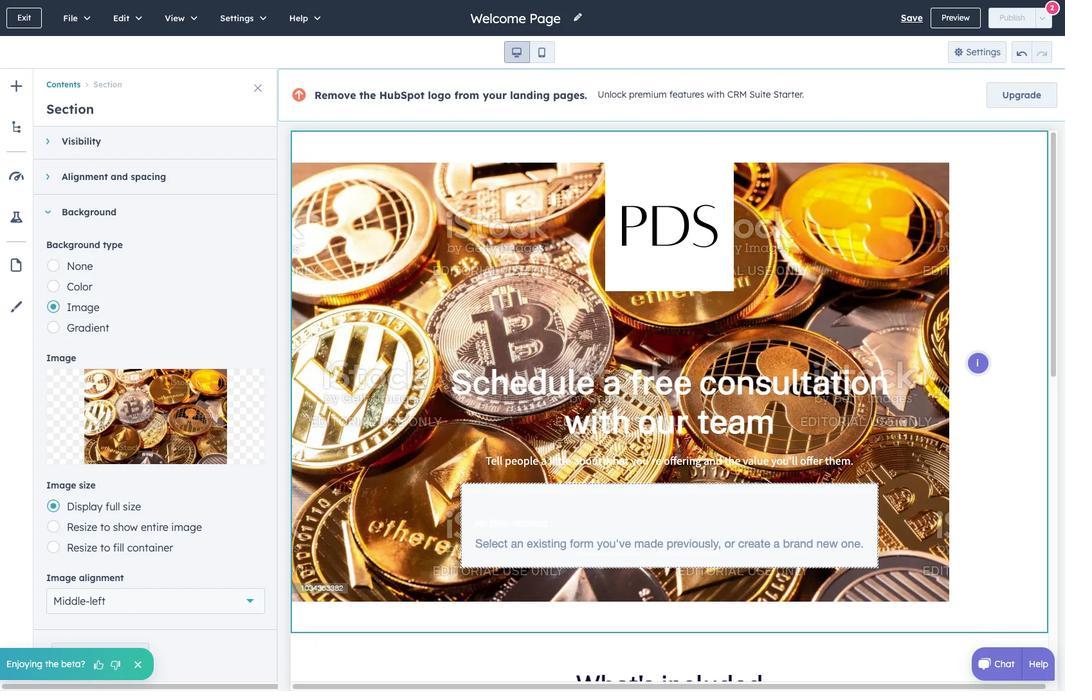 Task type: vqa. For each thing, say whether or not it's contained in the screenshot.
top Background
yes



Task type: locate. For each thing, give the bounding box(es) containing it.
0 horizontal spatial group
[[504, 41, 555, 63]]

section inside "navigation"
[[94, 80, 122, 90]]

fill
[[113, 542, 124, 555]]

1 to from the top
[[100, 521, 110, 534]]

0 vertical spatial section
[[94, 80, 122, 90]]

image alignment
[[46, 573, 124, 584]]

view
[[165, 13, 185, 23]]

caret image left 'visibility'
[[46, 138, 49, 145]]

1 vertical spatial background
[[46, 239, 100, 251]]

remove the hubspot logo from your landing pages.
[[315, 89, 588, 102]]

features
[[670, 89, 705, 101]]

publish
[[1000, 13, 1026, 23]]

0 vertical spatial the
[[360, 89, 376, 102]]

1 horizontal spatial the
[[360, 89, 376, 102]]

publish group
[[989, 8, 1053, 28]]

remove
[[315, 89, 356, 102]]

preview
[[942, 13, 970, 23]]

resize to show entire image
[[67, 521, 202, 534]]

1 vertical spatial resize
[[67, 542, 97, 555]]

to left fill
[[100, 542, 110, 555]]

settings button
[[207, 0, 276, 36], [948, 41, 1007, 63]]

landing
[[510, 89, 550, 102]]

enjoying
[[6, 659, 43, 671]]

all
[[95, 651, 105, 662]]

edit button
[[100, 0, 151, 36]]

background up background type
[[62, 207, 117, 218]]

entire
[[141, 521, 169, 534]]

resize
[[67, 521, 97, 534], [67, 542, 97, 555]]

1 vertical spatial to
[[100, 542, 110, 555]]

image up display
[[46, 480, 76, 492]]

1 horizontal spatial settings
[[967, 46, 1001, 58]]

reset all styles
[[68, 651, 133, 662]]

resize for resize to show entire image
[[67, 521, 97, 534]]

file button
[[50, 0, 100, 36]]

section down contents button in the left of the page
[[46, 101, 94, 117]]

spacing
[[131, 171, 166, 183]]

middle-left
[[53, 595, 106, 608]]

0 vertical spatial size
[[79, 480, 96, 492]]

help
[[289, 13, 308, 23], [1030, 659, 1049, 671]]

save
[[902, 12, 924, 24]]

the inside enjoying the beta? button
[[45, 659, 59, 671]]

group up landing
[[504, 41, 555, 63]]

0 vertical spatial settings
[[220, 13, 254, 23]]

hubspot
[[380, 89, 425, 102]]

0 vertical spatial background
[[62, 207, 117, 218]]

0 vertical spatial help
[[289, 13, 308, 23]]

the left beta? at the bottom of page
[[45, 659, 59, 671]]

preview button
[[931, 8, 981, 28]]

none
[[67, 260, 93, 273]]

background up none
[[46, 239, 100, 251]]

alignment and spacing button
[[33, 160, 265, 194]]

unlock premium features with crm suite starter.
[[598, 89, 805, 101]]

the for hubspot
[[360, 89, 376, 102]]

0 vertical spatial settings button
[[207, 0, 276, 36]]

section right contents
[[94, 80, 122, 90]]

background for background
[[62, 207, 117, 218]]

0 vertical spatial caret image
[[46, 138, 49, 145]]

unlock
[[598, 89, 627, 101]]

the
[[360, 89, 376, 102], [45, 659, 59, 671]]

2 group from the left
[[1012, 41, 1053, 63]]

contents
[[46, 80, 81, 90]]

logo
[[428, 89, 451, 102]]

settings right view button
[[220, 13, 254, 23]]

middle-left button
[[46, 589, 265, 615]]

resize up image alignment
[[67, 542, 97, 555]]

caret image inside visibility 'dropdown button'
[[46, 138, 49, 145]]

image
[[171, 521, 202, 534]]

1 vertical spatial size
[[123, 501, 141, 514]]

None field
[[470, 9, 565, 27]]

1 horizontal spatial help
[[1030, 659, 1049, 671]]

the right remove
[[360, 89, 376, 102]]

close image
[[254, 84, 262, 92]]

caret image inside background dropdown button
[[44, 211, 51, 214]]

1 horizontal spatial group
[[1012, 41, 1053, 63]]

the for beta?
[[45, 659, 59, 671]]

1 vertical spatial the
[[45, 659, 59, 671]]

to
[[100, 521, 110, 534], [100, 542, 110, 555]]

to for fill
[[100, 542, 110, 555]]

background for background type
[[46, 239, 100, 251]]

settings down preview button
[[967, 46, 1001, 58]]

2
[[1051, 3, 1055, 12]]

styles
[[108, 651, 133, 662]]

1 vertical spatial settings
[[967, 46, 1001, 58]]

caret image down caret icon
[[44, 211, 51, 214]]

0 vertical spatial resize
[[67, 521, 97, 534]]

save button
[[902, 10, 924, 26]]

with
[[707, 89, 725, 101]]

full
[[106, 501, 120, 514]]

settings
[[220, 13, 254, 23], [967, 46, 1001, 58]]

resize down display
[[67, 521, 97, 534]]

section
[[94, 80, 122, 90], [46, 101, 94, 117]]

0 horizontal spatial the
[[45, 659, 59, 671]]

0 vertical spatial to
[[100, 521, 110, 534]]

2 to from the top
[[100, 542, 110, 555]]

size
[[79, 480, 96, 492], [123, 501, 141, 514]]

premium
[[630, 89, 667, 101]]

caret image
[[46, 173, 49, 181]]

from
[[455, 89, 480, 102]]

size right full
[[123, 501, 141, 514]]

navigation
[[33, 69, 278, 92]]

size up display
[[79, 480, 96, 492]]

background type
[[46, 239, 123, 251]]

group
[[504, 41, 555, 63], [1012, 41, 1053, 63]]

to left the show
[[100, 521, 110, 534]]

1 vertical spatial caret image
[[44, 211, 51, 214]]

image
[[67, 301, 100, 314], [46, 353, 76, 364], [46, 480, 76, 492], [46, 573, 76, 584]]

0 horizontal spatial settings button
[[207, 0, 276, 36]]

visibility
[[62, 136, 101, 147]]

group down publish group
[[1012, 41, 1053, 63]]

background
[[62, 207, 117, 218], [46, 239, 100, 251]]

resize to fill container
[[67, 542, 173, 555]]

display
[[67, 501, 103, 514]]

1 vertical spatial settings button
[[948, 41, 1007, 63]]

2 resize from the top
[[67, 542, 97, 555]]

caret image
[[46, 138, 49, 145], [44, 211, 51, 214]]

1 resize from the top
[[67, 521, 97, 534]]

0 horizontal spatial help
[[289, 13, 308, 23]]

suite
[[750, 89, 771, 101]]

background inside dropdown button
[[62, 207, 117, 218]]

1 group from the left
[[504, 41, 555, 63]]



Task type: describe. For each thing, give the bounding box(es) containing it.
view button
[[151, 0, 207, 36]]

type
[[103, 239, 123, 251]]

display full size
[[67, 501, 141, 514]]

caret image for background
[[44, 211, 51, 214]]

section button
[[81, 80, 122, 90]]

upgrade link
[[987, 82, 1058, 108]]

contents button
[[46, 80, 81, 90]]

thumbsup image
[[93, 660, 105, 672]]

image size
[[46, 480, 96, 492]]

1 horizontal spatial size
[[123, 501, 141, 514]]

replace
[[139, 411, 173, 423]]

1 vertical spatial help
[[1030, 659, 1049, 671]]

alignment
[[62, 171, 108, 183]]

exit
[[17, 13, 31, 23]]

enjoying the beta? button
[[0, 649, 154, 681]]

1 horizontal spatial settings button
[[948, 41, 1007, 63]]

left
[[90, 595, 106, 608]]

upgrade
[[1003, 89, 1042, 101]]

to for show
[[100, 521, 110, 534]]

middle-
[[53, 595, 90, 608]]

gradient
[[67, 322, 109, 335]]

pages.
[[554, 89, 588, 102]]

background button
[[33, 195, 265, 230]]

image down color
[[67, 301, 100, 314]]

alignment and spacing
[[62, 171, 166, 183]]

container
[[127, 542, 173, 555]]

show
[[113, 521, 138, 534]]

thumbsdown image
[[110, 660, 121, 672]]

0 horizontal spatial size
[[79, 480, 96, 492]]

starter.
[[774, 89, 805, 101]]

alignment
[[79, 573, 124, 584]]

0 horizontal spatial settings
[[220, 13, 254, 23]]

chat
[[995, 659, 1015, 671]]

color
[[67, 281, 92, 293]]

resize for resize to fill container
[[67, 542, 97, 555]]

image up middle-
[[46, 573, 76, 584]]

exit link
[[6, 8, 42, 28]]

enjoying the beta?
[[6, 659, 85, 671]]

edit
[[113, 13, 129, 23]]

and
[[111, 171, 128, 183]]

help inside button
[[289, 13, 308, 23]]

caret image for visibility
[[46, 138, 49, 145]]

image size element
[[46, 496, 265, 558]]

your
[[483, 89, 507, 102]]

replace button
[[46, 369, 265, 465]]

image down gradient
[[46, 353, 76, 364]]

publish button
[[989, 8, 1037, 28]]

reset
[[68, 651, 92, 662]]

navigation containing contents
[[33, 69, 278, 92]]

reset all styles button
[[51, 644, 149, 669]]

1 vertical spatial section
[[46, 101, 94, 117]]

crm
[[728, 89, 748, 101]]

file
[[63, 13, 78, 23]]

help button
[[276, 0, 330, 36]]

visibility button
[[33, 124, 265, 159]]

beta?
[[61, 659, 85, 671]]



